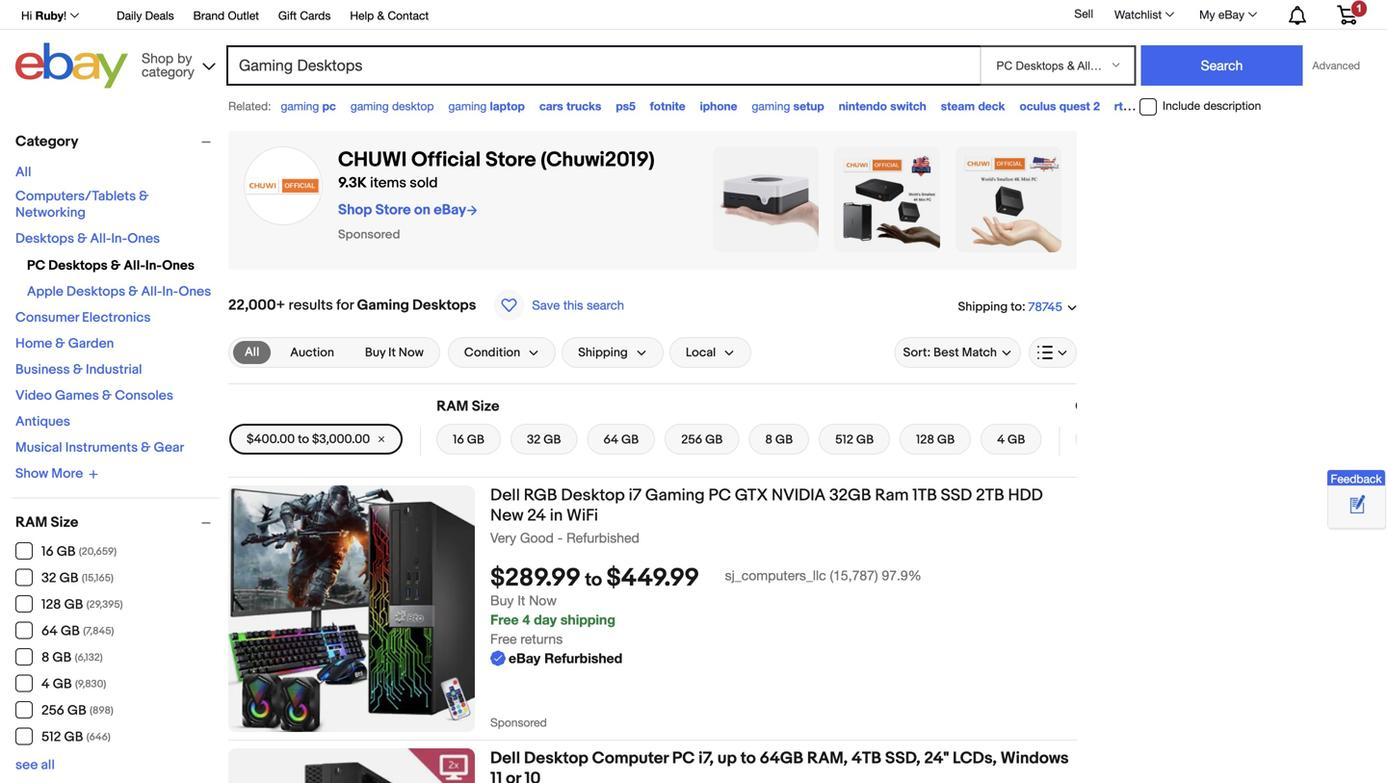 Task type: vqa. For each thing, say whether or not it's contained in the screenshot.


Task type: locate. For each thing, give the bounding box(es) containing it.
official
[[412, 147, 481, 173]]

2 horizontal spatial 4
[[998, 433, 1005, 448]]

2 horizontal spatial ebay
[[1219, 8, 1245, 21]]

1 vertical spatial 8
[[41, 650, 49, 666]]

0 horizontal spatial gaming
[[357, 297, 409, 314]]

all down 22,000
[[245, 345, 259, 360]]

2 vertical spatial ebay
[[509, 651, 541, 667]]

64
[[604, 433, 619, 448], [41, 624, 58, 640]]

(20,659)
[[79, 546, 117, 558]]

search
[[587, 298, 624, 313]]

0 horizontal spatial store
[[375, 201, 411, 219]]

0 vertical spatial sponsored
[[338, 227, 400, 242]]

0 vertical spatial dell
[[491, 486, 520, 506]]

chuwi official store (chuwi2019) image down the deck
[[956, 146, 1062, 252]]

Search for anything text field
[[229, 47, 977, 84]]

1 vertical spatial ram
[[15, 514, 47, 531]]

4 inside 4 gb link
[[998, 433, 1005, 448]]

auction
[[290, 345, 334, 360]]

refurbished inside dell rgb desktop i7 gaming pc gtx nvidia 32gb ram 1tb ssd 2tb hdd new 24 in wifi very good - refurbished
[[567, 530, 640, 546]]

1 horizontal spatial all link
[[233, 341, 271, 364]]

ones up pc desktops & all-in-ones apple desktops & all-in-ones at the left top of the page
[[127, 231, 160, 247]]

store down items
[[375, 201, 411, 219]]

0 horizontal spatial all link
[[15, 164, 31, 181]]

1 vertical spatial desktop
[[524, 749, 589, 769]]

64 right 32 gb
[[604, 433, 619, 448]]

setup
[[794, 99, 825, 113]]

free left day
[[491, 612, 519, 628]]

8 inside main content
[[766, 433, 773, 448]]

buy down very
[[491, 593, 514, 609]]

size up 16 gb (20,659)
[[51, 514, 78, 531]]

gaming left setup
[[752, 99, 791, 113]]

128 for 128 gb
[[917, 433, 935, 448]]

to inside shipping to : 78745
[[1011, 300, 1022, 315]]

gb up "nvidia"
[[776, 433, 793, 448]]

sj_computers_llc (15,787) 97.9% buy it now free 4 day shipping free returns ebay refurbished
[[491, 568, 922, 667]]

ebay right my
[[1219, 8, 1245, 21]]

0 horizontal spatial size
[[51, 514, 78, 531]]

1 horizontal spatial ram
[[437, 398, 469, 415]]

show more
[[15, 466, 83, 482]]

4 gaming from the left
[[752, 99, 791, 113]]

gb up 32 gb (15,165) at the bottom
[[57, 544, 76, 560]]

1 vertical spatial refurbished
[[545, 651, 623, 667]]

1 horizontal spatial sponsored
[[491, 716, 547, 730]]

32 inside main content
[[527, 433, 541, 448]]

gaming left pc
[[281, 99, 319, 113]]

3 chuwi official store (chuwi2019) image from the left
[[835, 146, 941, 252]]

gb down 16 gb (20,659)
[[59, 571, 79, 587]]

gb for 16 gb (20,659)
[[57, 544, 76, 560]]

1tb
[[913, 486, 937, 506]]

see
[[15, 757, 38, 774]]

24
[[528, 506, 546, 526]]

32 down 16 gb (20,659)
[[41, 571, 56, 587]]

sell link
[[1066, 7, 1102, 20]]

condition
[[464, 345, 521, 360]]

desktops up condition
[[413, 297, 476, 314]]

results
[[289, 297, 333, 314]]

gb left (646)
[[64, 730, 83, 746]]

refurbished inside sj_computers_llc (15,787) 97.9% buy it now free 4 day shipping free returns ebay refurbished
[[545, 651, 623, 667]]

buy it now link
[[354, 341, 436, 364]]

1 vertical spatial now
[[529, 593, 557, 609]]

gb up hdd
[[1008, 433, 1026, 448]]

refurbished down wifi
[[567, 530, 640, 546]]

nvidia
[[772, 486, 826, 506]]

fotnite link
[[650, 99, 686, 113]]

pc
[[27, 258, 45, 274], [709, 486, 731, 506], [672, 749, 695, 769]]

gaming for pc
[[646, 486, 705, 506]]

shipping inside shipping to : 78745
[[959, 300, 1008, 315]]

1 horizontal spatial 128
[[917, 433, 935, 448]]

sponsored down shop store on ebay link
[[338, 227, 400, 242]]

gaming right the "i7"
[[646, 486, 705, 506]]

2 gaming from the left
[[351, 99, 389, 113]]

0 vertical spatial store
[[486, 147, 536, 173]]

to up shipping
[[585, 569, 602, 592]]

ram
[[437, 398, 469, 415], [15, 514, 47, 531]]

ebay right "on"
[[434, 201, 467, 219]]

2 dell from the top
[[491, 749, 521, 769]]

gb for 64 gb
[[622, 433, 639, 448]]

gaming for desktops
[[357, 297, 409, 314]]

to inside $289.99 to $449.99
[[585, 569, 602, 592]]

gb left (898)
[[67, 703, 86, 719]]

4 left day
[[523, 612, 530, 628]]

16 for 16 gb (20,659)
[[41, 544, 54, 560]]

0 vertical spatial free
[[491, 612, 519, 628]]

to for $449.99
[[585, 569, 602, 592]]

1 vertical spatial 32
[[41, 571, 56, 587]]

4 inside sj_computers_llc (15,787) 97.9% buy it now free 4 day shipping free returns ebay refurbished
[[523, 612, 530, 628]]

ebay inside sj_computers_llc (15,787) 97.9% buy it now free 4 day shipping free returns ebay refurbished
[[509, 651, 541, 667]]

feedback
[[1331, 472, 1383, 486]]

1 vertical spatial ebay
[[434, 201, 467, 219]]

show more button
[[15, 466, 99, 482]]

8 gb
[[766, 433, 793, 448]]

shop down 9.3k
[[338, 201, 372, 219]]

all- up electronics in the left top of the page
[[141, 284, 162, 300]]

0 horizontal spatial sponsored
[[338, 227, 400, 242]]

1 vertical spatial sponsored
[[491, 716, 547, 730]]

to for $3,000.00
[[298, 432, 309, 447]]

shipping down search
[[578, 345, 628, 360]]

1 vertical spatial free
[[491, 631, 517, 647]]

1 vertical spatial pc
[[709, 486, 731, 506]]

dell desktop computer pc i7, up to 64gb ram, 4tb ssd, 24" lcds, windows 11 or 10 link
[[491, 749, 1077, 783]]

0 vertical spatial buy
[[365, 345, 386, 360]]

& inside 'computers/tablets & networking'
[[139, 188, 149, 205]]

1
[[1357, 2, 1363, 14]]

0 vertical spatial 256
[[682, 433, 703, 448]]

0 vertical spatial desktop
[[561, 486, 625, 506]]

0 vertical spatial shipping
[[959, 300, 1008, 315]]

gb up rgb
[[544, 433, 561, 448]]

gaming for gaming desktop
[[351, 99, 389, 113]]

shop left by
[[142, 50, 174, 66]]

to
[[1011, 300, 1022, 315], [298, 432, 309, 447], [585, 569, 602, 592], [741, 749, 756, 769]]

1 vertical spatial 512
[[41, 730, 61, 746]]

1 dell from the top
[[491, 486, 520, 506]]

1 vertical spatial buy
[[491, 593, 514, 609]]

sort: best match
[[904, 345, 997, 360]]

0 horizontal spatial ram
[[15, 514, 47, 531]]

128 for 128 gb (29,395)
[[41, 597, 61, 613]]

all down category
[[15, 164, 31, 181]]

quest
[[1060, 99, 1091, 113]]

1 gaming from the left
[[281, 99, 319, 113]]

1 horizontal spatial pc
[[672, 749, 695, 769]]

gaming right pc
[[351, 99, 389, 113]]

iphone link
[[700, 99, 738, 113]]

& right help
[[377, 9, 385, 22]]

dell left rgb
[[491, 486, 520, 506]]

64 inside main content
[[604, 433, 619, 448]]

ram size up "16 gb" link
[[437, 398, 500, 415]]

shop by category
[[142, 50, 194, 80]]

1 horizontal spatial buy
[[491, 593, 514, 609]]

4tb
[[852, 749, 882, 769]]

8 up 4 gb (9,830)
[[41, 650, 49, 666]]

to inside dell desktop computer pc i7, up to 64gb ram, 4tb ssd, 24" lcds, windows 11 or 10
[[741, 749, 756, 769]]

128 gb link
[[900, 424, 972, 455]]

ram size button
[[15, 514, 220, 531]]

1 vertical spatial size
[[51, 514, 78, 531]]

gaming left laptop
[[449, 99, 487, 113]]

rtx
[[1115, 99, 1130, 113]]

gaming
[[281, 99, 319, 113], [351, 99, 389, 113], [449, 99, 487, 113], [752, 99, 791, 113]]

now up day
[[529, 593, 557, 609]]

0 vertical spatial gaming
[[357, 297, 409, 314]]

0 vertical spatial in-
[[111, 231, 127, 247]]

shop store on ebay link
[[338, 201, 478, 219]]

0 horizontal spatial pc
[[27, 258, 45, 274]]

2 horizontal spatial pc
[[709, 486, 731, 506]]

0 horizontal spatial 64
[[41, 624, 58, 640]]

256 right 64 gb
[[682, 433, 703, 448]]

all- down 'computers/tablets & networking'
[[90, 231, 111, 247]]

gb for 128 gb
[[938, 433, 955, 448]]

gaming laptop
[[449, 99, 525, 113]]

free left returns
[[491, 631, 517, 647]]

Sponsored text field
[[491, 694, 557, 732]]

1 horizontal spatial 4
[[523, 612, 530, 628]]

0 vertical spatial 4
[[998, 433, 1005, 448]]

& left the gear
[[141, 440, 151, 456]]

dell desktop computer pc i7, up to 64gb ram, 4tb ssd, 24" lcds, windows 11 or 10 image
[[228, 749, 475, 783]]

more
[[51, 466, 83, 482]]

1 free from the top
[[491, 612, 519, 628]]

1 horizontal spatial now
[[529, 593, 557, 609]]

1 horizontal spatial shipping
[[959, 300, 1008, 315]]

4 chuwi official store (chuwi2019) image from the left
[[956, 146, 1062, 252]]

desktops inside main content
[[413, 297, 476, 314]]

now
[[399, 345, 424, 360], [529, 593, 557, 609]]

on
[[414, 201, 431, 219]]

consoles
[[115, 388, 173, 404]]

256 down 4 gb (9,830)
[[41, 703, 64, 719]]

ones up apple desktops & all-in-ones link
[[162, 258, 195, 274]]

$289.99
[[491, 564, 581, 594]]

gb left (6,132)
[[52, 650, 72, 666]]

gb up 8 gb (6,132)
[[61, 624, 80, 640]]

$400.00
[[247, 432, 295, 447]]

0 vertical spatial size
[[472, 398, 500, 415]]

0 vertical spatial 64
[[604, 433, 619, 448]]

pc inside pc desktops & all-in-ones apple desktops & all-in-ones
[[27, 258, 45, 274]]

buy inside sj_computers_llc (15,787) 97.9% buy it now free 4 day shipping free returns ebay refurbished
[[491, 593, 514, 609]]

16 up 32 gb (15,165) at the bottom
[[41, 544, 54, 560]]

best
[[934, 345, 960, 360]]

shipping
[[959, 300, 1008, 315], [578, 345, 628, 360]]

gb up the "i7"
[[622, 433, 639, 448]]

gaming inside dell rgb desktop i7 gaming pc gtx nvidia 32gb ram 1tb ssd 2tb hdd new 24 in wifi very good - refurbished
[[646, 486, 705, 506]]

gb left 32 gb
[[467, 433, 485, 448]]

8 gb (6,132)
[[41, 650, 103, 666]]

512 inside main content
[[836, 433, 854, 448]]

hdd
[[1009, 486, 1043, 506]]

gb down 8 gb (6,132)
[[53, 677, 72, 693]]

gb inside "link"
[[938, 433, 955, 448]]

0 horizontal spatial 4
[[41, 677, 50, 693]]

1 horizontal spatial 8
[[766, 433, 773, 448]]

1 vertical spatial 128
[[41, 597, 61, 613]]

1 horizontal spatial gaming
[[646, 486, 705, 506]]

sponsored up "or"
[[491, 716, 547, 730]]

1 horizontal spatial shop
[[338, 201, 372, 219]]

local
[[686, 345, 716, 360]]

3 gaming from the left
[[449, 99, 487, 113]]

chuwi official store (chuwi2019) image down 'gaming setup'
[[713, 146, 819, 252]]

1 horizontal spatial all
[[245, 345, 259, 360]]

gb left 8 gb
[[706, 433, 723, 448]]

0 vertical spatial ram
[[437, 398, 469, 415]]

gift
[[278, 9, 297, 22]]

dell inside dell rgb desktop i7 gaming pc gtx nvidia 32gb ram 1tb ssd 2tb hdd new 24 in wifi very good - refurbished
[[491, 486, 520, 506]]

0 horizontal spatial now
[[399, 345, 424, 360]]

0 vertical spatial ones
[[127, 231, 160, 247]]

1 horizontal spatial 256
[[682, 433, 703, 448]]

0 vertical spatial 128
[[917, 433, 935, 448]]

networking
[[15, 205, 86, 221]]

1 vertical spatial gaming
[[646, 486, 705, 506]]

0 horizontal spatial 32
[[41, 571, 56, 587]]

1 vertical spatial shipping
[[578, 345, 628, 360]]

1 horizontal spatial ram size
[[437, 398, 500, 415]]

now inside sj_computers_llc (15,787) 97.9% buy it now free 4 day shipping free returns ebay refurbished
[[529, 593, 557, 609]]

chuwi official store (chuwi2019) image
[[244, 146, 323, 226], [713, 146, 819, 252], [835, 146, 941, 252], [956, 146, 1062, 252]]

0 horizontal spatial 128
[[41, 597, 61, 613]]

0 vertical spatial ebay
[[1219, 8, 1245, 21]]

desktop inside dell rgb desktop i7 gaming pc gtx nvidia 32gb ram 1tb ssd 2tb hdd new 24 in wifi very good - refurbished
[[561, 486, 625, 506]]

sold
[[410, 174, 438, 192]]

32 gb
[[527, 433, 561, 448]]

& up games
[[73, 362, 83, 378]]

1 horizontal spatial ebay
[[509, 651, 541, 667]]

(646)
[[86, 731, 111, 744]]

1 vertical spatial dell
[[491, 749, 521, 769]]

to left 78745
[[1011, 300, 1022, 315]]

see all
[[15, 757, 55, 774]]

0 horizontal spatial 16
[[41, 544, 54, 560]]

4 for 4 gb (9,830)
[[41, 677, 50, 693]]

128 gb
[[917, 433, 955, 448]]

1 horizontal spatial size
[[472, 398, 500, 415]]

gb for 8 gb
[[776, 433, 793, 448]]

0 horizontal spatial 256
[[41, 703, 64, 719]]

0 horizontal spatial ebay
[[434, 201, 467, 219]]

in- left 22,000
[[162, 284, 179, 300]]

gaming pc
[[281, 99, 336, 113]]

512 for 512 gb
[[836, 433, 854, 448]]

128 inside 128 gb "link"
[[917, 433, 935, 448]]

all link down 22,000
[[233, 341, 271, 364]]

gb for 512 gb
[[857, 433, 874, 448]]

computer
[[592, 749, 669, 769]]

0 vertical spatial 8
[[766, 433, 773, 448]]

0 vertical spatial all-
[[90, 231, 111, 247]]

electronics
[[82, 310, 151, 326]]

buy down 22,000 + results for gaming desktops
[[365, 345, 386, 360]]

eBay Refurbished text field
[[491, 649, 623, 669]]

it up returns
[[518, 593, 526, 609]]

all link down category
[[15, 164, 31, 181]]

None submit
[[1142, 45, 1303, 86]]

chuwi official store (chuwi2019) image left 9.3k
[[244, 146, 323, 226]]

2 vertical spatial 4
[[41, 677, 50, 693]]

gb up ssd
[[938, 433, 955, 448]]

1 horizontal spatial it
[[518, 593, 526, 609]]

512
[[836, 433, 854, 448], [41, 730, 61, 746]]

gaming for gaming setup
[[752, 99, 791, 113]]

(chuwi2019)
[[541, 147, 655, 173]]

$400.00 to $3,000.00
[[247, 432, 370, 447]]

& up apple desktops & all-in-ones link
[[111, 258, 121, 274]]

4 up '2tb'
[[998, 433, 1005, 448]]

to inside 'link'
[[298, 432, 309, 447]]

pc left i7,
[[672, 749, 695, 769]]

1 vertical spatial all
[[245, 345, 259, 360]]

in- up pc desktops & all-in-ones apple desktops & all-in-ones at the left top of the page
[[111, 231, 127, 247]]

& down category dropdown button
[[139, 188, 149, 205]]

512 up all
[[41, 730, 61, 746]]

chuwi official store (chuwi2019) image down nintendo switch
[[835, 146, 941, 252]]

24"
[[925, 749, 949, 769]]

dell inside dell desktop computer pc i7, up to 64gb ram, 4tb ssd, 24" lcds, windows 11 or 10
[[491, 749, 521, 769]]

pc up apple
[[27, 258, 45, 274]]

dell rgb desktop i7 gaming pc gtx nvidia 32gb ram 1tb ssd 2tb hdd new 24 in wifi link
[[491, 486, 1077, 530]]

dell for new
[[491, 486, 520, 506]]

gaming right for
[[357, 297, 409, 314]]

nintendo
[[839, 99, 887, 113]]

size up "16 gb" link
[[472, 398, 500, 415]]

0 vertical spatial 512
[[836, 433, 854, 448]]

to right up
[[741, 749, 756, 769]]

32 up rgb
[[527, 433, 541, 448]]

it down 22,000 + results for gaming desktops
[[389, 345, 396, 360]]

1 vertical spatial in-
[[145, 258, 162, 274]]

games
[[55, 388, 99, 404]]

ones
[[127, 231, 160, 247], [162, 258, 195, 274], [179, 284, 211, 300]]

& right home
[[55, 336, 65, 352]]

9.3k
[[338, 174, 367, 192]]

ram inside main content
[[437, 398, 469, 415]]

16 gb
[[453, 433, 485, 448]]

1 vertical spatial 64
[[41, 624, 58, 640]]

rgb
[[524, 486, 558, 506]]

shipping left :
[[959, 300, 1008, 315]]

128 up 1tb on the bottom of page
[[917, 433, 935, 448]]

pc left gtx
[[709, 486, 731, 506]]

2 vertical spatial in-
[[162, 284, 179, 300]]

11
[[491, 769, 502, 783]]

0 vertical spatial now
[[399, 345, 424, 360]]

desktops up consumer electronics link
[[67, 284, 125, 300]]

refurbished down shipping
[[545, 651, 623, 667]]

to right "$400.00"
[[298, 432, 309, 447]]

0 vertical spatial refurbished
[[567, 530, 640, 546]]

256 gb link
[[665, 424, 739, 455]]

& inside account navigation
[[377, 9, 385, 22]]

1 vertical spatial shop
[[338, 201, 372, 219]]

1 vertical spatial 4
[[523, 612, 530, 628]]

desktop left the "i7"
[[561, 486, 625, 506]]

ram down show
[[15, 514, 47, 531]]

ones left 22,000
[[179, 284, 211, 300]]

32 for 32 gb
[[527, 433, 541, 448]]

1 horizontal spatial 64
[[604, 433, 619, 448]]

ram
[[875, 486, 909, 506]]

0 vertical spatial shop
[[142, 50, 174, 66]]

4 down 8 gb (6,132)
[[41, 677, 50, 693]]

ebay down returns
[[509, 651, 541, 667]]

sort:
[[904, 345, 931, 360]]

up
[[718, 749, 737, 769]]

1 chuwi official store (chuwi2019) image from the left
[[244, 146, 323, 226]]

0 vertical spatial 16
[[453, 433, 464, 448]]

0 horizontal spatial shipping
[[578, 345, 628, 360]]

0 vertical spatial 32
[[527, 433, 541, 448]]

ram up "16 gb" link
[[437, 398, 469, 415]]

shipping inside dropdown button
[[578, 345, 628, 360]]

good
[[520, 530, 554, 546]]

dell left '10'
[[491, 749, 521, 769]]

gb down 32 gb (15,165) at the bottom
[[64, 597, 83, 613]]

0 horizontal spatial it
[[389, 345, 396, 360]]

chuwi official store (chuwi2019) link
[[338, 147, 655, 173]]

in- up apple desktops & all-in-ones link
[[145, 258, 162, 274]]

all- up apple desktops & all-in-ones link
[[124, 258, 145, 274]]

i7,
[[699, 749, 714, 769]]

size
[[472, 398, 500, 415], [51, 514, 78, 531]]

64 up 8 gb (6,132)
[[41, 624, 58, 640]]

hi
[[21, 9, 32, 22]]

main content
[[228, 123, 1261, 783]]

512 up 32gb
[[836, 433, 854, 448]]

store down laptop
[[486, 147, 536, 173]]

0 vertical spatial all link
[[15, 164, 31, 181]]

1 vertical spatial ram size
[[15, 514, 78, 531]]

2 vertical spatial pc
[[672, 749, 695, 769]]

main content containing $289.99
[[228, 123, 1261, 783]]

wifi
[[567, 506, 599, 526]]

category button
[[15, 133, 220, 150]]

desktops & all-in-ones link
[[15, 231, 160, 247]]



Task type: describe. For each thing, give the bounding box(es) containing it.
gb for 512 gb (646)
[[64, 730, 83, 746]]

1 horizontal spatial store
[[486, 147, 536, 173]]

gb for 32 gb
[[544, 433, 561, 448]]

shop inside chuwi official store (chuwi2019) 9.3k items sold shop store on ebay sponsored
[[338, 201, 372, 219]]

16 for 16 gb
[[453, 433, 464, 448]]

returns
[[521, 631, 563, 647]]

see all button
[[15, 757, 55, 774]]

gb for 4 gb (9,830)
[[53, 677, 72, 693]]

oculus quest 2
[[1020, 99, 1100, 113]]

gb for 128 gb (29,395)
[[64, 597, 83, 613]]

shop inside shop by category
[[142, 50, 174, 66]]

8 for 8 gb
[[766, 433, 773, 448]]

22,000 + results for gaming desktops
[[228, 297, 476, 314]]

gtx
[[735, 486, 768, 506]]

dell for 11
[[491, 749, 521, 769]]

consumer
[[15, 310, 79, 326]]

dell rgb desktop i7 gaming pc gtx nvidia 32gb ram 1tb ssd 2tb hdd new 24 in wifi very good - refurbished
[[491, 486, 1043, 546]]

gb for 64 gb (7,845)
[[61, 624, 80, 640]]

3060
[[1133, 99, 1159, 113]]

-
[[558, 530, 563, 546]]

2 vertical spatial ones
[[179, 284, 211, 300]]

$400.00 to $3,000.00 link
[[229, 424, 403, 455]]

512 gb (646)
[[41, 730, 111, 746]]

none submit inside shop by category banner
[[1142, 45, 1303, 86]]

& down industrial
[[102, 388, 112, 404]]

32 gb link
[[511, 424, 578, 455]]

shop by category banner
[[11, 0, 1372, 93]]

(9,830)
[[75, 678, 106, 691]]

64 for 64 gb (7,845)
[[41, 624, 58, 640]]

& down 'computers/tablets & networking'
[[77, 231, 87, 247]]

32gb
[[830, 486, 872, 506]]

cards
[[300, 9, 331, 22]]

hi ruby !
[[21, 9, 67, 22]]

78745
[[1029, 300, 1063, 315]]

apple
[[27, 284, 64, 300]]

desktops down networking
[[15, 231, 74, 247]]

97.9%
[[882, 568, 922, 584]]

2 vertical spatial all-
[[141, 284, 162, 300]]

chuwi
[[338, 147, 407, 173]]

gpu
[[1076, 398, 1106, 415]]

gb for 256 gb (898)
[[67, 703, 86, 719]]

dell rgb desktop i7 gaming pc gtx nvidia 32gb ram 1tb ssd 2tb hdd new 24 in wifi heading
[[491, 486, 1043, 526]]

& up electronics in the left top of the page
[[128, 284, 138, 300]]

it inside sj_computers_llc (15,787) 97.9% buy it now free 4 day shipping free returns ebay refurbished
[[518, 593, 526, 609]]

sponsored inside chuwi official store (chuwi2019) 9.3k items sold shop store on ebay sponsored
[[338, 227, 400, 242]]

sponsored inside text box
[[491, 716, 547, 730]]

1 vertical spatial store
[[375, 201, 411, 219]]

business
[[15, 362, 70, 378]]

512 gb link
[[819, 424, 891, 455]]

!
[[64, 9, 67, 22]]

my
[[1200, 8, 1216, 21]]

gb for 4 gb
[[1008, 433, 1026, 448]]

steam deck
[[941, 99, 1006, 113]]

help
[[350, 9, 374, 22]]

2 chuwi official store (chuwi2019) image from the left
[[713, 146, 819, 252]]

pc
[[322, 99, 336, 113]]

dell rgb desktop i7 gaming pc gtx nvidia 32gb ram 1tb ssd 2tb hdd new 24 in wifi image
[[228, 486, 475, 732]]

fotnite
[[650, 99, 686, 113]]

ps5 link
[[616, 99, 636, 113]]

$3,000.00
[[312, 432, 370, 447]]

brand
[[193, 9, 225, 22]]

ram size inside main content
[[437, 398, 500, 415]]

show
[[15, 466, 48, 482]]

256 for 256 gb (898)
[[41, 703, 64, 719]]

(29,395)
[[87, 599, 123, 611]]

to for :
[[1011, 300, 1022, 315]]

shipping for shipping to : 78745
[[959, 300, 1008, 315]]

home
[[15, 336, 52, 352]]

2tb
[[976, 486, 1005, 506]]

shop by category button
[[133, 43, 220, 84]]

help & contact
[[350, 9, 429, 22]]

local button
[[670, 337, 752, 368]]

now inside the buy it now link
[[399, 345, 424, 360]]

computers/tablets
[[15, 188, 136, 205]]

advanced link
[[1303, 46, 1370, 85]]

0 horizontal spatial buy
[[365, 345, 386, 360]]

in
[[550, 506, 563, 526]]

shipping for shipping
[[578, 345, 628, 360]]

very
[[491, 530, 517, 546]]

daily
[[117, 9, 142, 22]]

gaming desktop
[[351, 99, 434, 113]]

1 vertical spatial all-
[[124, 258, 145, 274]]

pc inside dell desktop computer pc i7, up to 64gb ram, 4tb ssd, 24" lcds, windows 11 or 10
[[672, 749, 695, 769]]

desktops & all-in-ones
[[15, 231, 160, 247]]

gaming for gaming laptop
[[449, 99, 487, 113]]

my ebay
[[1200, 8, 1245, 21]]

ebay inside account navigation
[[1219, 8, 1245, 21]]

128 gb (29,395)
[[41, 597, 123, 613]]

10
[[525, 769, 541, 783]]

0 vertical spatial all
[[15, 164, 31, 181]]

32 for 32 gb (15,165)
[[41, 571, 56, 587]]

2
[[1094, 99, 1100, 113]]

4 gb link
[[981, 424, 1042, 455]]

account navigation
[[11, 0, 1372, 30]]

gb for 8 gb (6,132)
[[52, 650, 72, 666]]

category
[[142, 64, 194, 80]]

16 gb (20,659)
[[41, 544, 117, 560]]

pc inside dell rgb desktop i7 gaming pc gtx nvidia 32gb ram 1tb ssd 2tb hdd new 24 in wifi very good - refurbished
[[709, 486, 731, 506]]

listing options selector. list view selected. image
[[1038, 345, 1069, 360]]

sell
[[1075, 7, 1094, 20]]

sort: best match button
[[895, 337, 1022, 368]]

gaming setup
[[752, 99, 825, 113]]

gb for 256 gb
[[706, 433, 723, 448]]

64 for 64 gb
[[604, 433, 619, 448]]

gb for 16 gb
[[467, 433, 485, 448]]

auction link
[[279, 341, 346, 364]]

64 gb link
[[587, 424, 656, 455]]

ebay inside chuwi official store (chuwi2019) 9.3k items sold shop store on ebay sponsored
[[434, 201, 467, 219]]

my ebay link
[[1189, 3, 1266, 26]]

outlet
[[228, 9, 259, 22]]

consumer electronics home & garden business & industrial video games & consoles antiques musical instruments & gear
[[15, 310, 184, 456]]

match
[[962, 345, 997, 360]]

shipping
[[561, 612, 616, 628]]

ram,
[[807, 749, 848, 769]]

help & contact link
[[350, 6, 429, 27]]

8 gb link
[[749, 424, 810, 455]]

gaming for gaming pc
[[281, 99, 319, 113]]

shipping button
[[562, 337, 664, 368]]

8 for 8 gb (6,132)
[[41, 650, 49, 666]]

4 gb
[[998, 433, 1026, 448]]

new
[[491, 506, 524, 526]]

dell desktop computer pc i7, up to 64gb ram, 4tb ssd, 24" lcds, windows 11 or 10
[[491, 749, 1069, 783]]

steam
[[941, 99, 975, 113]]

64 gb (7,845)
[[41, 624, 114, 640]]

category
[[15, 133, 78, 150]]

gb for 32 gb (15,165)
[[59, 571, 79, 587]]

switch
[[891, 99, 927, 113]]

items
[[370, 174, 407, 192]]

desktops down the desktops & all-in-ones
[[48, 258, 108, 274]]

ps5
[[616, 99, 636, 113]]

desktop inside dell desktop computer pc i7, up to 64gb ram, 4tb ssd, 24" lcds, windows 11 or 10
[[524, 749, 589, 769]]

All selected text field
[[245, 344, 259, 361]]

1 vertical spatial ones
[[162, 258, 195, 274]]

(7,845)
[[83, 625, 114, 638]]

1 vertical spatial all link
[[233, 341, 271, 364]]

consumer electronics link
[[15, 310, 151, 326]]

512 for 512 gb (646)
[[41, 730, 61, 746]]

256 for 256 gb
[[682, 433, 703, 448]]

daily deals link
[[117, 6, 174, 27]]

2 free from the top
[[491, 631, 517, 647]]

4 for 4 gb
[[998, 433, 1005, 448]]

22,000
[[228, 297, 276, 314]]

iphone
[[700, 99, 738, 113]]

0 horizontal spatial ram size
[[15, 514, 78, 531]]

size inside main content
[[472, 398, 500, 415]]



